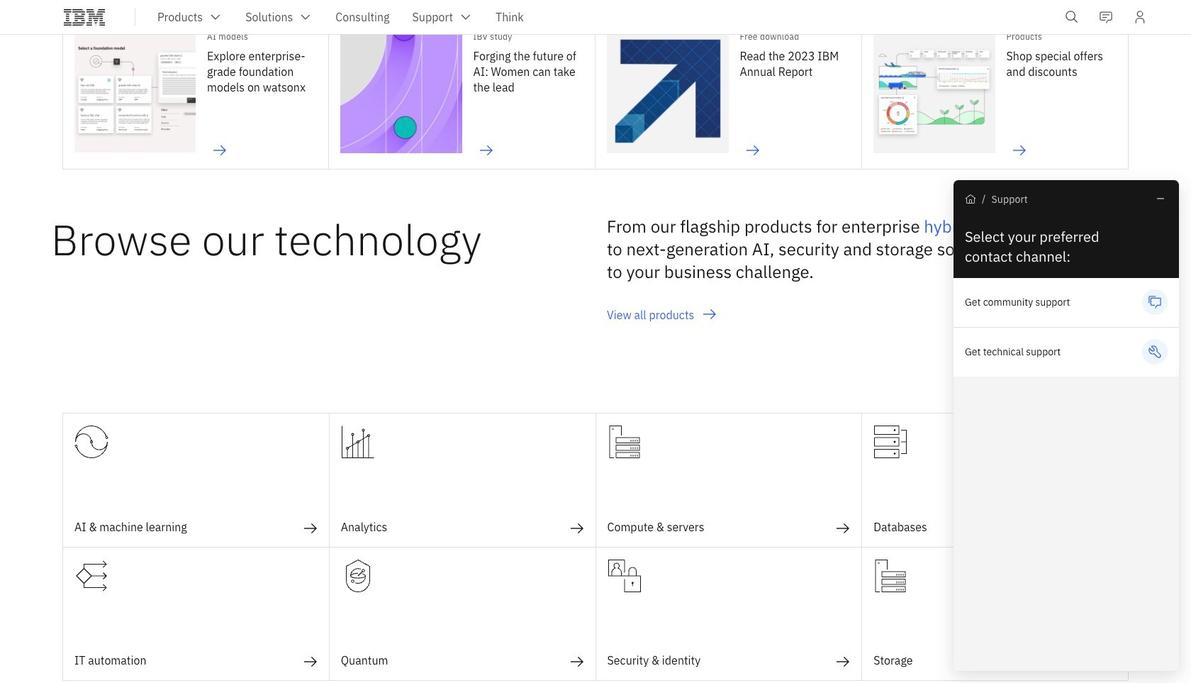 Task type: describe. For each thing, give the bounding box(es) containing it.
contact us section
[[953, 179, 1180, 672]]



Task type: vqa. For each thing, say whether or not it's contained in the screenshot.
2nd Test region from the left
no



Task type: locate. For each thing, give the bounding box(es) containing it.
home image
[[965, 193, 977, 205]]

minimize image
[[1154, 191, 1168, 206]]



